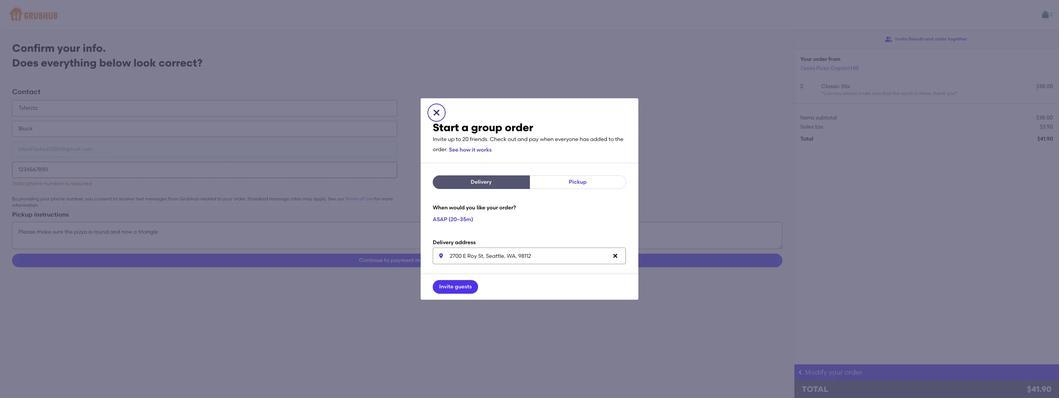 Task type: vqa. For each thing, say whether or not it's contained in the screenshot.
Straws
no



Task type: describe. For each thing, give the bounding box(es) containing it.
terms of use link
[[345, 196, 373, 202]]

message
[[269, 196, 289, 202]]

2 " from the left
[[956, 91, 958, 96]]

group
[[471, 121, 503, 134]]

1 " from the left
[[822, 91, 824, 96]]

svg image
[[613, 253, 619, 259]]

grubhub
[[180, 196, 199, 202]]

use
[[365, 196, 373, 202]]

modify
[[805, 368, 827, 377]]

method
[[415, 257, 436, 264]]

instructions
[[34, 211, 69, 218]]

start
[[433, 121, 459, 134]]

pickup for pickup instructions
[[12, 211, 33, 218]]

invite for invite guests
[[439, 284, 454, 290]]

1 vertical spatial $41.90
[[1028, 385, 1052, 394]]

see inside button
[[449, 147, 459, 153]]

capitol
[[831, 65, 850, 71]]

apply.
[[314, 196, 327, 202]]

order inside start a group order invite up to 20 friends. check out and pay when everyone has added to the order.
[[505, 121, 533, 134]]

1 vertical spatial svg image
[[438, 253, 444, 259]]

order right the modify
[[845, 368, 863, 377]]

pay
[[529, 136, 539, 142]]

guests
[[455, 284, 472, 290]]

1 vertical spatial total
[[802, 385, 829, 394]]

can
[[824, 91, 833, 96]]

below
[[99, 56, 131, 69]]

info.
[[83, 42, 106, 54]]

continue to payment method button
[[12, 254, 783, 267]]

number
[[44, 180, 64, 187]]

payment
[[391, 257, 414, 264]]

our
[[337, 196, 344, 202]]

for more information.
[[12, 196, 393, 208]]

the inside $38.00 " can you please make sure that the ranch is there, thank you! "
[[893, 91, 900, 96]]

related
[[201, 196, 216, 202]]

subtotal
[[816, 114, 837, 121]]

required
[[70, 180, 92, 187]]

information.
[[12, 203, 39, 208]]

is inside $38.00 " can you please make sure that the ranch is there, thank you! "
[[915, 91, 919, 96]]

to right related
[[217, 196, 222, 202]]

tax
[[816, 124, 824, 130]]

it
[[472, 147, 476, 153]]

delivery for delivery
[[471, 179, 492, 185]]

your inside confirm your info. does everything below look correct?
[[57, 42, 80, 54]]

providing
[[18, 196, 39, 202]]

see how it works
[[449, 147, 492, 153]]

continue to payment method
[[359, 257, 436, 264]]

number,
[[66, 196, 84, 202]]

$38.00 " can you please make sure that the ranch is there, thank you! "
[[822, 83, 1054, 96]]

invite guests
[[439, 284, 472, 290]]

delivery for delivery address
[[433, 239, 454, 246]]

please
[[843, 91, 858, 96]]

asap (20–35m) button
[[433, 213, 474, 227]]

when would you like your order?
[[433, 205, 516, 211]]

pickup instructions
[[12, 211, 69, 218]]

up
[[448, 136, 455, 142]]

classic stix
[[822, 83, 851, 90]]

together
[[948, 36, 968, 42]]

your right the modify
[[829, 368, 843, 377]]

asap
[[433, 216, 447, 223]]

sure
[[872, 91, 882, 96]]

from inside your order from zeeks pizza capitol hill
[[829, 56, 841, 62]]

0 horizontal spatial phone
[[26, 180, 42, 187]]

by
[[12, 196, 17, 202]]

valid phone number is required
[[12, 180, 92, 187]]

1 horizontal spatial you
[[466, 205, 476, 211]]

invite inside start a group order invite up to 20 friends. check out and pay when everyone has added to the order.
[[433, 136, 447, 142]]

20
[[463, 136, 469, 142]]

1 vertical spatial order.
[[234, 196, 246, 202]]

your right like at the left bottom of page
[[487, 205, 498, 211]]

items subtotal
[[801, 114, 837, 121]]

you!
[[947, 91, 956, 96]]

you inside $38.00 " can you please make sure that the ranch is there, thank you! "
[[834, 91, 842, 96]]

stix
[[842, 83, 851, 90]]

look
[[134, 56, 156, 69]]

your right providing
[[40, 196, 50, 202]]

does
[[12, 56, 38, 69]]

main navigation navigation
[[0, 0, 1060, 29]]

delivery button
[[433, 175, 530, 189]]

Pickup instructions text field
[[12, 222, 783, 249]]

that
[[883, 91, 892, 96]]

order inside your order from zeeks pizza capitol hill
[[813, 56, 828, 62]]

0 vertical spatial svg image
[[432, 108, 441, 117]]

see how it works button
[[449, 143, 492, 157]]

works
[[477, 147, 492, 153]]

order inside 'button'
[[935, 36, 947, 42]]

zeeks
[[801, 65, 815, 71]]

Phone telephone field
[[12, 162, 397, 178]]

when
[[433, 205, 448, 211]]

of
[[360, 196, 364, 202]]

has
[[580, 136, 589, 142]]

friends.
[[470, 136, 489, 142]]

and inside start a group order invite up to 20 friends. check out and pay when everyone has added to the order.
[[518, 136, 528, 142]]

more
[[382, 196, 393, 202]]

modify your order
[[805, 368, 863, 377]]

to left 20
[[456, 136, 461, 142]]

2 button
[[1041, 8, 1054, 22]]

invite friends and order together button
[[885, 33, 968, 46]]

valid phone number is required alert
[[12, 180, 92, 187]]



Task type: locate. For each thing, give the bounding box(es) containing it.
1 $38.00 from the top
[[1037, 83, 1054, 90]]

ranch
[[901, 91, 914, 96]]

0 horizontal spatial pickup
[[12, 211, 33, 218]]

1 horizontal spatial delivery
[[471, 179, 492, 185]]

0 vertical spatial invite
[[896, 36, 908, 42]]

you left consent
[[85, 196, 93, 202]]

order. down start
[[433, 146, 448, 153]]

pizza
[[817, 65, 830, 71]]

terms
[[345, 196, 359, 202]]

0 vertical spatial $41.90
[[1038, 136, 1054, 142]]

you left like at the left bottom of page
[[466, 205, 476, 211]]

1 vertical spatial is
[[65, 180, 69, 187]]

0 vertical spatial $38.00
[[1037, 83, 1054, 90]]

would
[[449, 205, 465, 211]]

see left our
[[328, 196, 336, 202]]

0 vertical spatial you
[[834, 91, 842, 96]]

confirm your info. does everything below look correct?
[[12, 42, 203, 69]]

invite inside button
[[439, 284, 454, 290]]

sales tax
[[801, 124, 824, 130]]

1 horizontal spatial 2
[[1051, 11, 1054, 18]]

$3.90
[[1040, 124, 1054, 130]]

invite right people icon on the top right of the page
[[896, 36, 908, 42]]

0 vertical spatial is
[[915, 91, 919, 96]]

order?
[[500, 205, 516, 211]]

0 horizontal spatial 2
[[801, 83, 804, 90]]

1 horizontal spatial and
[[925, 36, 934, 42]]

the right added
[[615, 136, 624, 142]]

contact
[[12, 88, 41, 96]]

Search Address search field
[[433, 248, 626, 264]]

rates
[[290, 196, 302, 202]]

0 vertical spatial the
[[893, 91, 900, 96]]

items
[[801, 114, 815, 121]]

1 vertical spatial see
[[328, 196, 336, 202]]

"
[[822, 91, 824, 96], [956, 91, 958, 96]]

correct?
[[159, 56, 203, 69]]

1 vertical spatial 2
[[801, 83, 804, 90]]

2
[[1051, 11, 1054, 18], [801, 83, 804, 90]]

1 horizontal spatial see
[[449, 147, 459, 153]]

1 horizontal spatial order.
[[433, 146, 448, 153]]

when
[[540, 136, 554, 142]]

the right that
[[893, 91, 900, 96]]

invite inside 'button'
[[896, 36, 908, 42]]

messages
[[145, 196, 167, 202]]

0 vertical spatial 2
[[1051, 11, 1054, 18]]

valid
[[12, 180, 25, 187]]

order left together
[[935, 36, 947, 42]]

(20–35m)
[[449, 216, 474, 223]]

1 vertical spatial the
[[615, 136, 624, 142]]

delivery left the address
[[433, 239, 454, 246]]

text
[[136, 196, 144, 202]]

by providing your phone number, you consent to receive text messages from grubhub related to your order. standard message rates may apply. see our terms of use
[[12, 196, 373, 202]]

pickup button
[[530, 175, 627, 189]]

how
[[460, 147, 471, 153]]

$38.00
[[1037, 83, 1054, 90], [1037, 114, 1054, 121]]

people icon image
[[885, 36, 893, 43]]

0 vertical spatial total
[[801, 136, 814, 142]]

0 horizontal spatial is
[[65, 180, 69, 187]]

0 vertical spatial see
[[449, 147, 459, 153]]

0 horizontal spatial "
[[822, 91, 824, 96]]

see down up
[[449, 147, 459, 153]]

like
[[477, 205, 486, 211]]

is right number
[[65, 180, 69, 187]]

delivery
[[471, 179, 492, 185], [433, 239, 454, 246]]

order. left standard
[[234, 196, 246, 202]]

pickup for pickup
[[569, 179, 587, 185]]

delivery address
[[433, 239, 476, 246]]

2 horizontal spatial you
[[834, 91, 842, 96]]

to inside continue to payment method button
[[384, 257, 390, 264]]

1 horizontal spatial the
[[893, 91, 900, 96]]

and right out
[[518, 136, 528, 142]]

1 horizontal spatial pickup
[[569, 179, 587, 185]]

invite left up
[[433, 136, 447, 142]]

0 vertical spatial order.
[[433, 146, 448, 153]]

1 vertical spatial you
[[85, 196, 93, 202]]

classic
[[822, 83, 840, 90]]

from up zeeks pizza capitol hill link
[[829, 56, 841, 62]]

0 vertical spatial pickup
[[569, 179, 587, 185]]

delivery up like at the left bottom of page
[[471, 179, 492, 185]]

pickup inside button
[[569, 179, 587, 185]]

make
[[859, 91, 871, 96]]

your up everything
[[57, 42, 80, 54]]

1 vertical spatial delivery
[[433, 239, 454, 246]]

1 horizontal spatial is
[[915, 91, 919, 96]]

0 horizontal spatial the
[[615, 136, 624, 142]]

the
[[893, 91, 900, 96], [615, 136, 624, 142]]

1 vertical spatial phone
[[51, 196, 65, 202]]

0 vertical spatial phone
[[26, 180, 42, 187]]

address
[[455, 239, 476, 246]]

phone right valid
[[26, 180, 42, 187]]

0 horizontal spatial see
[[328, 196, 336, 202]]

phone down number
[[51, 196, 65, 202]]

1 vertical spatial from
[[168, 196, 179, 202]]

start a group order invite up to 20 friends. check out and pay when everyone has added to the order.
[[433, 121, 624, 153]]

your
[[801, 56, 812, 62]]

0 vertical spatial from
[[829, 56, 841, 62]]

consent
[[94, 196, 112, 202]]

2 $38.00 from the top
[[1037, 114, 1054, 121]]

to right added
[[609, 136, 614, 142]]

for
[[374, 196, 380, 202]]

invite left guests
[[439, 284, 454, 290]]

added
[[591, 136, 608, 142]]

1 horizontal spatial "
[[956, 91, 958, 96]]

your order from zeeks pizza capitol hill
[[801, 56, 859, 71]]

delivery inside button
[[471, 179, 492, 185]]

receive
[[119, 196, 135, 202]]

you down classic stix
[[834, 91, 842, 96]]

total down the modify
[[802, 385, 829, 394]]

svg image up start
[[432, 108, 441, 117]]

1 vertical spatial and
[[518, 136, 528, 142]]

you
[[834, 91, 842, 96], [85, 196, 93, 202], [466, 205, 476, 211]]

$41.90
[[1038, 136, 1054, 142], [1028, 385, 1052, 394]]

from left grubhub
[[168, 196, 179, 202]]

is
[[915, 91, 919, 96], [65, 180, 69, 187]]

0 horizontal spatial delivery
[[433, 239, 454, 246]]

0 horizontal spatial you
[[85, 196, 93, 202]]

friends
[[909, 36, 924, 42]]

and
[[925, 36, 934, 42], [518, 136, 528, 142]]

continue
[[359, 257, 383, 264]]

invite
[[896, 36, 908, 42], [433, 136, 447, 142], [439, 284, 454, 290]]

out
[[508, 136, 516, 142]]

$38.00 inside $38.00 " can you please make sure that the ranch is there, thank you! "
[[1037, 83, 1054, 90]]

1 horizontal spatial phone
[[51, 196, 65, 202]]

and right friends
[[925, 36, 934, 42]]

0 horizontal spatial and
[[518, 136, 528, 142]]

and inside 'button'
[[925, 36, 934, 42]]

1 horizontal spatial from
[[829, 56, 841, 62]]

0 horizontal spatial from
[[168, 196, 179, 202]]

your
[[57, 42, 80, 54], [40, 196, 50, 202], [223, 196, 233, 202], [487, 205, 498, 211], [829, 368, 843, 377]]

svg image
[[432, 108, 441, 117], [438, 253, 444, 259]]

invite friends and order together
[[896, 36, 968, 42]]

total
[[801, 136, 814, 142], [802, 385, 829, 394]]

" right thank at the right
[[956, 91, 958, 96]]

0 vertical spatial delivery
[[471, 179, 492, 185]]

invite guests button
[[433, 280, 478, 294]]

1 vertical spatial invite
[[433, 136, 447, 142]]

2 inside 'button'
[[1051, 11, 1054, 18]]

to left payment
[[384, 257, 390, 264]]

total down the "sales"
[[801, 136, 814, 142]]

invite for invite friends and order together
[[896, 36, 908, 42]]

may
[[303, 196, 312, 202]]

to
[[456, 136, 461, 142], [609, 136, 614, 142], [113, 196, 118, 202], [217, 196, 222, 202], [384, 257, 390, 264]]

$38.00 for $38.00 " can you please make sure that the ranch is there, thank you! "
[[1037, 83, 1054, 90]]

svg image right method
[[438, 253, 444, 259]]

1 vertical spatial pickup
[[12, 211, 33, 218]]

zeeks pizza capitol hill link
[[801, 65, 859, 71]]

the inside start a group order invite up to 20 friends. check out and pay when everyone has added to the order.
[[615, 136, 624, 142]]

order up 'pizza' in the top right of the page
[[813, 56, 828, 62]]

is left there,
[[915, 91, 919, 96]]

sales
[[801, 124, 814, 130]]

to left receive
[[113, 196, 118, 202]]

First name text field
[[12, 100, 397, 116]]

$38.00 for $38.00
[[1037, 114, 1054, 121]]

confirm
[[12, 42, 55, 54]]

your right related
[[223, 196, 233, 202]]

1 vertical spatial $38.00
[[1037, 114, 1054, 121]]

" down classic
[[822, 91, 824, 96]]

phone
[[26, 180, 42, 187], [51, 196, 65, 202]]

thank
[[933, 91, 946, 96]]

order up out
[[505, 121, 533, 134]]

0 vertical spatial and
[[925, 36, 934, 42]]

2 vertical spatial invite
[[439, 284, 454, 290]]

see
[[449, 147, 459, 153], [328, 196, 336, 202]]

Last name text field
[[12, 121, 397, 137]]

check
[[490, 136, 507, 142]]

everyone
[[555, 136, 579, 142]]

standard
[[248, 196, 268, 202]]

a
[[462, 121, 469, 134]]

pickup
[[569, 179, 587, 185], [12, 211, 33, 218]]

order. inside start a group order invite up to 20 friends. check out and pay when everyone has added to the order.
[[433, 146, 448, 153]]

0 horizontal spatial order.
[[234, 196, 246, 202]]

2 vertical spatial you
[[466, 205, 476, 211]]



